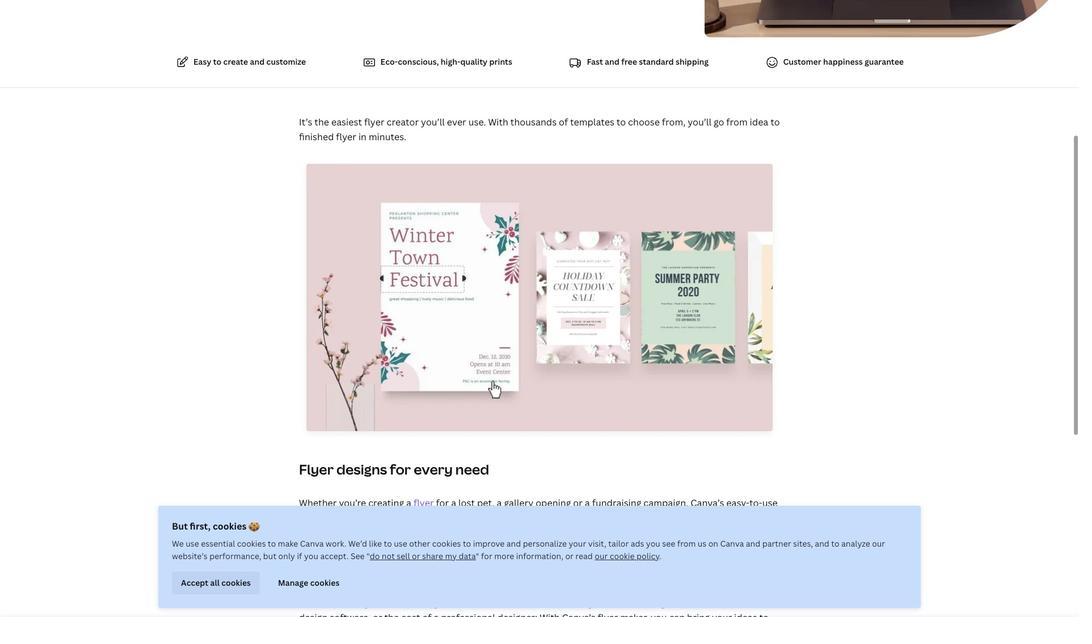 Task type: locate. For each thing, give the bounding box(es) containing it.
designs up icons,
[[464, 540, 497, 552]]

you'll left ever
[[421, 116, 445, 129]]

with inside "our extensive range of templates has designs for every need—or, use your imagination to design from scratch. with an image library of over 2 million icons, illustrations and photos, plus hundreds of free fonts, we've got all the ingredients you need to get the look you want."
[[299, 554, 319, 567]]

flyer up 'covered.'
[[414, 497, 434, 509]]

with right use.
[[488, 116, 509, 129]]

0 horizontal spatial every
[[414, 460, 453, 479]]

0 vertical spatial our
[[299, 540, 316, 552]]

drop
[[392, 597, 413, 609]]

every
[[414, 460, 453, 479], [514, 540, 539, 552]]

flyer
[[299, 460, 334, 479]]

cookie
[[610, 551, 635, 561]]

2 vertical spatial with
[[540, 611, 560, 617]]

all right the accept
[[210, 577, 220, 588]]

1 " from the left
[[367, 551, 370, 561]]

our inside our simple drag-and-drop design tool was made with the non-designer in mind. forget about complicated design software, or the cost of a professional designer: with canva's flyer maker, you can bring your ideas t
[[299, 597, 316, 609]]

but
[[172, 520, 188, 533]]

our down manage cookies button at the bottom of the page
[[299, 597, 316, 609]]

a
[[407, 497, 412, 509], [451, 497, 457, 509], [497, 497, 502, 509], [585, 497, 590, 509], [434, 611, 439, 617]]

of right . at the right bottom
[[667, 554, 676, 567]]

cookies up simple
[[310, 577, 340, 588]]

1 vertical spatial our
[[299, 597, 316, 609]]

2 canva from the left
[[721, 538, 744, 549]]

the up finished
[[315, 116, 329, 129]]

million
[[434, 554, 463, 567]]

templates inside "our extensive range of templates has designs for every need—or, use your imagination to design from scratch. with an image library of over 2 million icons, illustrations and photos, plus hundreds of free fonts, we've got all the ingredients you need to get the look you want."
[[400, 540, 444, 552]]

use right easy-
[[763, 497, 778, 509]]

cookies down performance,
[[222, 577, 251, 588]]

flyer designs for every need
[[299, 460, 490, 479]]

bring
[[688, 611, 710, 617]]

0 horizontal spatial all
[[210, 577, 220, 588]]

to right see
[[676, 540, 686, 552]]

in
[[359, 131, 367, 143], [610, 597, 618, 609]]

" down the improve
[[476, 551, 479, 561]]

0 horizontal spatial has
[[351, 511, 366, 524]]

templates up over
[[400, 540, 444, 552]]

1 vertical spatial designs
[[464, 540, 497, 552]]

need up 'lost'
[[456, 460, 490, 479]]

from inside we use essential cookies to make canva work. we'd like to use other cookies to improve and personalize your visit, tailor ads you see from us on canva and partner sites, and to analyze our website's performance, but only if you accept. see "
[[678, 538, 696, 549]]

with
[[511, 597, 530, 609]]

0 horizontal spatial canva's
[[562, 611, 596, 617]]

1 horizontal spatial our
[[873, 538, 886, 549]]

1 horizontal spatial canva
[[721, 538, 744, 549]]

we use essential cookies to make canva work. we'd like to use other cookies to improve and personalize your visit, tailor ads you see from us on canva and partner sites, and to analyze our website's performance, but only if you accept. see "
[[172, 538, 886, 561]]

extensive
[[318, 540, 359, 552]]

has inside for a lost pet, a gallery opening or a fundraising campaign, canva's easy-to-use flyer maker has you covered.
[[351, 511, 366, 524]]

cookies up my
[[432, 538, 461, 549]]

easy
[[194, 56, 211, 67]]

in left mind.
[[610, 597, 618, 609]]

do
[[370, 551, 380, 561]]

every up illustrations
[[514, 540, 539, 552]]

visit,
[[589, 538, 607, 549]]

1 horizontal spatial your
[[601, 540, 621, 552]]

use up sell on the bottom of the page
[[394, 538, 408, 549]]

canva up if
[[300, 538, 324, 549]]

flyer up "minutes."
[[364, 116, 385, 129]]

or right sell on the bottom of the page
[[412, 551, 420, 561]]

1 vertical spatial in
[[610, 597, 618, 609]]

0 vertical spatial design
[[688, 540, 716, 552]]

you're
[[339, 497, 366, 509]]

1 vertical spatial canva's
[[562, 611, 596, 617]]

design up cost
[[415, 597, 444, 609]]

or inside for a lost pet, a gallery opening or a fundraising campaign, canva's easy-to-use flyer maker has you covered.
[[574, 497, 583, 509]]

1 horizontal spatial you'll
[[688, 116, 712, 129]]

0 horizontal spatial you'll
[[421, 116, 445, 129]]

in down easiest
[[359, 131, 367, 143]]

templates left choose
[[571, 116, 615, 129]]

but
[[263, 551, 277, 561]]

do not sell or share my data " for more information, or read our cookie policy .
[[370, 551, 662, 561]]

flyer down whether
[[299, 511, 319, 524]]

flyer down designer
[[598, 611, 618, 617]]

of right thousands
[[559, 116, 568, 129]]

designs up whether you're creating a flyer
[[337, 460, 387, 479]]

0 vertical spatial canva's
[[691, 497, 725, 509]]

canva's left easy-
[[691, 497, 725, 509]]

with down the non- at the right
[[540, 611, 560, 617]]

from right go
[[727, 116, 748, 129]]

0 horizontal spatial with
[[299, 554, 319, 567]]

with inside it's the easiest flyer creator you'll ever use. with thousands of templates to choose from, you'll go from idea to finished flyer in minutes.
[[488, 116, 509, 129]]

our inside we use essential cookies to make canva work. we'd like to use other cookies to improve and personalize your visit, tailor ads you see from us on canva and partner sites, and to analyze our website's performance, but only if you accept. see "
[[873, 538, 886, 549]]

our right make
[[299, 540, 316, 552]]

0 horizontal spatial designs
[[337, 460, 387, 479]]

an
[[322, 554, 332, 567]]

all right the got
[[769, 554, 779, 567]]

need—or,
[[541, 540, 581, 552]]

eco-conscious, high-quality prints
[[381, 56, 513, 67]]

was
[[466, 597, 482, 609]]

1 vertical spatial need
[[386, 569, 408, 581]]

work.
[[326, 538, 347, 549]]

2 horizontal spatial design
[[688, 540, 716, 552]]

0 vertical spatial need
[[456, 460, 490, 479]]

ideas
[[735, 611, 758, 617]]

has down you're at the bottom of page
[[351, 511, 366, 524]]

a inside our simple drag-and-drop design tool was made with the non-designer in mind. forget about complicated design software, or the cost of a professional designer: with canva's flyer maker, you can bring your ideas t
[[434, 611, 439, 617]]

our inside "our extensive range of templates has designs for every need—or, use your imagination to design from scratch. with an image library of over 2 million icons, illustrations and photos, plus hundreds of free fonts, we've got all the ingredients you need to get the look you want."
[[299, 540, 316, 552]]

1 horizontal spatial free
[[678, 554, 696, 567]]

1 horizontal spatial has
[[446, 540, 461, 552]]

customize
[[267, 56, 306, 67]]

2 vertical spatial design
[[299, 611, 328, 617]]

0 vertical spatial templates
[[571, 116, 615, 129]]

2 horizontal spatial your
[[712, 611, 732, 617]]

1 vertical spatial free
[[678, 554, 696, 567]]

our down visit,
[[595, 551, 608, 561]]

your up read
[[569, 538, 587, 549]]

you down whether you're creating a flyer
[[368, 511, 384, 524]]

1 vertical spatial templates
[[400, 540, 444, 552]]

image
[[334, 554, 360, 567]]

all inside button
[[210, 577, 220, 588]]

your down complicated
[[712, 611, 732, 617]]

improve
[[473, 538, 505, 549]]

0 horizontal spatial templates
[[400, 540, 444, 552]]

and right fast
[[605, 56, 620, 67]]

you inside for a lost pet, a gallery opening or a fundraising campaign, canva's easy-to-use flyer maker has you covered.
[[368, 511, 384, 524]]

performance,
[[210, 551, 261, 561]]

design down simple
[[299, 611, 328, 617]]

0 vertical spatial with
[[488, 116, 509, 129]]

1 horizontal spatial designs
[[464, 540, 497, 552]]

accept all cookies button
[[172, 572, 260, 594]]

our
[[299, 540, 316, 552], [299, 597, 316, 609]]

design up fonts,
[[688, 540, 716, 552]]

canva up we've
[[721, 538, 744, 549]]

0 horizontal spatial need
[[386, 569, 408, 581]]

easiest
[[331, 116, 362, 129]]

manage cookies
[[278, 577, 340, 588]]

photos,
[[566, 554, 600, 567]]

you inside our simple drag-and-drop design tool was made with the non-designer in mind. forget about complicated design software, or the cost of a professional designer: with canva's flyer maker, you can bring your ideas t
[[651, 611, 667, 617]]

cookies down 🍪 at the left of the page
[[237, 538, 266, 549]]

prints
[[490, 56, 513, 67]]

idea
[[750, 116, 769, 129]]

for down the improve
[[481, 551, 493, 561]]

0 horizontal spatial canva
[[300, 538, 324, 549]]

conscious,
[[398, 56, 439, 67]]

0 vertical spatial has
[[351, 511, 366, 524]]

from
[[727, 116, 748, 129], [678, 538, 696, 549], [719, 540, 740, 552]]

1 vertical spatial every
[[514, 540, 539, 552]]

1 horizontal spatial design
[[415, 597, 444, 609]]

0 horizontal spatial "
[[367, 551, 370, 561]]

and
[[250, 56, 265, 67], [605, 56, 620, 67], [507, 538, 521, 549], [746, 538, 761, 549], [815, 538, 830, 549], [548, 554, 564, 567]]

1 horizontal spatial "
[[476, 551, 479, 561]]

2
[[427, 554, 432, 567]]

to left choose
[[617, 116, 626, 129]]

the
[[315, 116, 329, 129], [299, 569, 314, 581], [438, 569, 452, 581], [532, 597, 547, 609], [385, 611, 399, 617]]

.
[[660, 551, 662, 561]]

1 horizontal spatial need
[[456, 460, 490, 479]]

from left 'us'
[[678, 538, 696, 549]]

to right easy at the left of page
[[213, 56, 222, 67]]

for inside for a lost pet, a gallery opening or a fundraising campaign, canva's easy-to-use flyer maker has you covered.
[[436, 497, 449, 509]]

from inside "our extensive range of templates has designs for every need—or, use your imagination to design from scratch. with an image library of over 2 million icons, illustrations and photos, plus hundreds of free fonts, we've got all the ingredients you need to get the look you want."
[[719, 540, 740, 552]]

or down and-
[[373, 611, 382, 617]]

for up illustrations
[[499, 540, 512, 552]]

need down sell on the bottom of the page
[[386, 569, 408, 581]]

for right flyer link
[[436, 497, 449, 509]]

get
[[422, 569, 435, 581]]

with left an
[[299, 554, 319, 567]]

or right opening
[[574, 497, 583, 509]]

1 horizontal spatial all
[[769, 554, 779, 567]]

accept
[[181, 577, 208, 588]]

0 vertical spatial our
[[873, 538, 886, 549]]

but first, cookies 🍪
[[172, 520, 260, 533]]

you'll left go
[[688, 116, 712, 129]]

for inside "our extensive range of templates has designs for every need—or, use your imagination to design from scratch. with an image library of over 2 million icons, illustrations and photos, plus hundreds of free fonts, we've got all the ingredients you need to get the look you want."
[[499, 540, 512, 552]]

tool
[[446, 597, 464, 609]]

for
[[390, 460, 411, 479], [436, 497, 449, 509], [499, 540, 512, 552], [481, 551, 493, 561]]

of
[[559, 116, 568, 129], [388, 540, 398, 552], [393, 554, 403, 567], [667, 554, 676, 567], [423, 611, 432, 617]]

every inside "our extensive range of templates has designs for every need—or, use your imagination to design from scratch. with an image library of over 2 million icons, illustrations and photos, plus hundreds of free fonts, we've got all the ingredients you need to get the look you want."
[[514, 540, 539, 552]]

canva's down designer
[[562, 611, 596, 617]]

1 vertical spatial design
[[415, 597, 444, 609]]

with inside our simple drag-and-drop design tool was made with the non-designer in mind. forget about complicated design software, or the cost of a professional designer: with canva's flyer maker, you can bring your ideas t
[[540, 611, 560, 617]]

free left standard
[[622, 56, 637, 67]]

" right see
[[367, 551, 370, 561]]

every up flyer link
[[414, 460, 453, 479]]

our right analyze
[[873, 538, 886, 549]]

you down forget
[[651, 611, 667, 617]]

and down need—or,
[[548, 554, 564, 567]]

canva's inside for a lost pet, a gallery opening or a fundraising campaign, canva's easy-to-use flyer maker has you covered.
[[691, 497, 725, 509]]

1 our from the top
[[299, 540, 316, 552]]

0 horizontal spatial free
[[622, 56, 637, 67]]

a left 'lost'
[[451, 497, 457, 509]]

2 our from the top
[[299, 597, 316, 609]]

1 horizontal spatial every
[[514, 540, 539, 552]]

1 vertical spatial with
[[299, 554, 319, 567]]

simple
[[318, 597, 347, 609]]

your up plus
[[601, 540, 621, 552]]

you'll
[[421, 116, 445, 129], [688, 116, 712, 129]]

website's
[[172, 551, 208, 561]]

manage
[[278, 577, 308, 588]]

designer:
[[498, 611, 538, 617]]

0 vertical spatial free
[[622, 56, 637, 67]]

0 vertical spatial all
[[769, 554, 779, 567]]

for a lost pet, a gallery opening or a fundraising campaign, canva's easy-to-use flyer maker has you covered.
[[299, 497, 778, 524]]

can
[[670, 611, 685, 617]]

1 horizontal spatial with
[[488, 116, 509, 129]]

has inside "our extensive range of templates has designs for every need—or, use your imagination to design from scratch. with an image library of over 2 million icons, illustrations and photos, plus hundreds of free fonts, we've got all the ingredients you need to get the look you want."
[[446, 540, 461, 552]]

essential
[[201, 538, 235, 549]]

1 horizontal spatial templates
[[571, 116, 615, 129]]

from up we've
[[719, 540, 740, 552]]

a right cost
[[434, 611, 439, 617]]

2 you'll from the left
[[688, 116, 712, 129]]

1 vertical spatial has
[[446, 540, 461, 552]]

use up photos,
[[583, 540, 598, 552]]

free left fonts,
[[678, 554, 696, 567]]

drag-
[[349, 597, 372, 609]]

you up the policy
[[647, 538, 661, 549]]

if
[[297, 551, 302, 561]]

2 " from the left
[[476, 551, 479, 561]]

your inside we use essential cookies to make canva work. we'd like to use other cookies to improve and personalize your visit, tailor ads you see from us on canva and partner sites, and to analyze our website's performance, but only if you accept. see "
[[569, 538, 587, 549]]

you
[[368, 511, 384, 524], [647, 538, 661, 549], [304, 551, 318, 561], [367, 569, 384, 581], [475, 569, 491, 581], [651, 611, 667, 617]]

has up million
[[446, 540, 461, 552]]

want.
[[493, 569, 518, 581]]

0 vertical spatial every
[[414, 460, 453, 479]]

1 canva from the left
[[300, 538, 324, 549]]

designs inside "our extensive range of templates has designs for every need—or, use your imagination to design from scratch. with an image library of over 2 million icons, illustrations and photos, plus hundreds of free fonts, we've got all the ingredients you need to get the look you want."
[[464, 540, 497, 552]]

0 horizontal spatial in
[[359, 131, 367, 143]]

of right cost
[[423, 611, 432, 617]]

1 horizontal spatial in
[[610, 597, 618, 609]]

0 horizontal spatial your
[[569, 538, 587, 549]]

has
[[351, 511, 366, 524], [446, 540, 461, 552]]

design
[[688, 540, 716, 552], [415, 597, 444, 609], [299, 611, 328, 617]]

to left get
[[410, 569, 419, 581]]

0 vertical spatial in
[[359, 131, 367, 143]]

1 vertical spatial all
[[210, 577, 220, 588]]

0 horizontal spatial our
[[595, 551, 608, 561]]

professional
[[441, 611, 496, 617]]

1 horizontal spatial canva's
[[691, 497, 725, 509]]

2 horizontal spatial with
[[540, 611, 560, 617]]



Task type: vqa. For each thing, say whether or not it's contained in the screenshot.
TOOLS
no



Task type: describe. For each thing, give the bounding box(es) containing it.
we
[[172, 538, 184, 549]]

accept.
[[320, 551, 349, 561]]

fonts,
[[698, 554, 723, 567]]

design inside "our extensive range of templates has designs for every need—or, use your imagination to design from scratch. with an image library of over 2 million icons, illustrations and photos, plus hundreds of free fonts, we've got all the ingredients you need to get the look you want."
[[688, 540, 716, 552]]

0 horizontal spatial design
[[299, 611, 328, 617]]

pet,
[[477, 497, 495, 509]]

ads
[[631, 538, 645, 549]]

flyer link
[[414, 497, 434, 509]]

share
[[422, 551, 443, 561]]

lost
[[459, 497, 475, 509]]

on
[[709, 538, 719, 549]]

software,
[[330, 611, 371, 617]]

in inside our simple drag-and-drop design tool was made with the non-designer in mind. forget about complicated design software, or the cost of a professional designer: with canva's flyer maker, you can bring your ideas t
[[610, 597, 618, 609]]

guarantee
[[865, 56, 904, 67]]

0 vertical spatial designs
[[337, 460, 387, 479]]

campaign,
[[644, 497, 689, 509]]

the down if
[[299, 569, 314, 581]]

flyers image
[[299, 163, 781, 438]]

tailor
[[609, 538, 629, 549]]

and up do not sell or share my data " for more information, or read our cookie policy .
[[507, 538, 521, 549]]

designer
[[570, 597, 607, 609]]

flyer inside our simple drag-and-drop design tool was made with the non-designer in mind. forget about complicated design software, or the cost of a professional designer: with canva's flyer maker, you can bring your ideas t
[[598, 611, 618, 617]]

1 you'll from the left
[[421, 116, 445, 129]]

templates inside it's the easiest flyer creator you'll ever use. with thousands of templates to choose from, you'll go from idea to finished flyer in minutes.
[[571, 116, 615, 129]]

gallery
[[504, 497, 534, 509]]

use.
[[469, 116, 486, 129]]

standard
[[639, 56, 674, 67]]

about
[[677, 597, 703, 609]]

to right like
[[384, 538, 392, 549]]

easy to create and customize
[[194, 56, 306, 67]]

you down 'library' at the bottom
[[367, 569, 384, 581]]

whether
[[299, 497, 337, 509]]

customer
[[784, 56, 822, 67]]

finished
[[299, 131, 334, 143]]

creating
[[369, 497, 404, 509]]

to left analyze
[[832, 538, 840, 549]]

information,
[[517, 551, 564, 561]]

creator
[[387, 116, 419, 129]]

cookies up essential
[[213, 520, 247, 533]]

data
[[459, 551, 476, 561]]

the inside it's the easiest flyer creator you'll ever use. with thousands of templates to choose from, you'll go from idea to finished flyer in minutes.
[[315, 116, 329, 129]]

and right create
[[250, 56, 265, 67]]

it's
[[299, 116, 312, 129]]

over
[[405, 554, 424, 567]]

non-
[[549, 597, 570, 609]]

to-
[[750, 497, 763, 509]]

range
[[362, 540, 386, 552]]

opening
[[536, 497, 571, 509]]

or left read
[[566, 551, 574, 561]]

complicated
[[705, 597, 760, 609]]

and inside "our extensive range of templates has designs for every need—or, use your imagination to design from scratch. with an image library of over 2 million icons, illustrations and photos, plus hundreds of free fonts, we've got all the ingredients you need to get the look you want."
[[548, 554, 564, 567]]

look
[[454, 569, 473, 581]]

and-
[[372, 597, 392, 609]]

you right if
[[304, 551, 318, 561]]

analyze
[[842, 538, 871, 549]]

forget
[[647, 597, 675, 609]]

hundreds
[[623, 554, 665, 567]]

canva's inside our simple drag-and-drop design tool was made with the non-designer in mind. forget about complicated design software, or the cost of a professional designer: with canva's flyer maker, you can bring your ideas t
[[562, 611, 596, 617]]

maker,
[[621, 611, 649, 617]]

eco-
[[381, 56, 398, 67]]

the right 'with'
[[532, 597, 547, 609]]

and right the sites,
[[815, 538, 830, 549]]

high-
[[441, 56, 461, 67]]

for up creating
[[390, 460, 411, 479]]

all inside "our extensive range of templates has designs for every need—or, use your imagination to design from scratch. with an image library of over 2 million icons, illustrations and photos, plus hundreds of free fonts, we've got all the ingredients you need to get the look you want."
[[769, 554, 779, 567]]

to up data
[[463, 538, 471, 549]]

free inside "our extensive range of templates has designs for every need—or, use your imagination to design from scratch. with an image library of over 2 million icons, illustrations and photos, plus hundreds of free fonts, we've got all the ingredients you need to get the look you want."
[[678, 554, 696, 567]]

sell
[[397, 551, 410, 561]]

sites,
[[794, 538, 814, 549]]

easy-
[[727, 497, 750, 509]]

of right like
[[388, 540, 398, 552]]

partner
[[763, 538, 792, 549]]

to right idea
[[771, 116, 780, 129]]

our for our simple drag-and-drop design tool was made with the non-designer in mind. forget about complicated design software, or the cost of a professional designer: with canva's flyer maker, you can bring your ideas t
[[299, 597, 316, 609]]

your inside our simple drag-and-drop design tool was made with the non-designer in mind. forget about complicated design software, or the cost of a professional designer: with canva's flyer maker, you can bring your ideas t
[[712, 611, 732, 617]]

like
[[369, 538, 382, 549]]

a right pet,
[[497, 497, 502, 509]]

got
[[753, 554, 767, 567]]

the down million
[[438, 569, 452, 581]]

1 vertical spatial our
[[595, 551, 608, 561]]

ever
[[447, 116, 467, 129]]

see
[[663, 538, 676, 549]]

flyer down easiest
[[336, 131, 357, 143]]

" inside we use essential cookies to make canva work. we'd like to use other cookies to improve and personalize your visit, tailor ads you see from us on canva and partner sites, and to analyze our website's performance, but only if you accept. see "
[[367, 551, 370, 561]]

use inside for a lost pet, a gallery opening or a fundraising campaign, canva's easy-to-use flyer maker has you covered.
[[763, 497, 778, 509]]

plus
[[602, 554, 620, 567]]

more
[[495, 551, 515, 561]]

scratch.
[[742, 540, 777, 552]]

us
[[698, 538, 707, 549]]

our extensive range of templates has designs for every need—or, use your imagination to design from scratch. with an image library of over 2 million icons, illustrations and photos, plus hundreds of free fonts, we've got all the ingredients you need to get the look you want.
[[299, 540, 779, 581]]

happiness
[[824, 56, 863, 67]]

to up but
[[268, 538, 276, 549]]

read
[[576, 551, 593, 561]]

you down icons,
[[475, 569, 491, 581]]

of left over
[[393, 554, 403, 567]]

your inside "our extensive range of templates has designs for every need—or, use your imagination to design from scratch. with an image library of over 2 million icons, illustrations and photos, plus hundreds of free fonts, we've got all the ingredients you need to get the look you want."
[[601, 540, 621, 552]]

in inside it's the easiest flyer creator you'll ever use. with thousands of templates to choose from, you'll go from idea to finished flyer in minutes.
[[359, 131, 367, 143]]

made
[[485, 597, 509, 609]]

need inside "our extensive range of templates has designs for every need—or, use your imagination to design from scratch. with an image library of over 2 million icons, illustrations and photos, plus hundreds of free fonts, we've got all the ingredients you need to get the look you want."
[[386, 569, 408, 581]]

cost
[[401, 611, 420, 617]]

personalize
[[523, 538, 567, 549]]

of inside our simple drag-and-drop design tool was made with the non-designer in mind. forget about complicated design software, or the cost of a professional designer: with canva's flyer maker, you can bring your ideas t
[[423, 611, 432, 617]]

make
[[278, 538, 298, 549]]

see
[[351, 551, 365, 561]]

a left fundraising on the bottom
[[585, 497, 590, 509]]

accept all cookies
[[181, 577, 251, 588]]

use up website's
[[186, 538, 199, 549]]

policy
[[637, 551, 660, 561]]

and up the got
[[746, 538, 761, 549]]

minutes.
[[369, 131, 407, 143]]

from inside it's the easiest flyer creator you'll ever use. with thousands of templates to choose from, you'll go from idea to finished flyer in minutes.
[[727, 116, 748, 129]]

or inside our simple drag-and-drop design tool was made with the non-designer in mind. forget about complicated design software, or the cost of a professional designer: with canva's flyer maker, you can bring your ideas t
[[373, 611, 382, 617]]

a left flyer link
[[407, 497, 412, 509]]

use inside "our extensive range of templates has designs for every need—or, use your imagination to design from scratch. with an image library of over 2 million icons, illustrations and photos, plus hundreds of free fonts, we've got all the ingredients you need to get the look you want."
[[583, 540, 598, 552]]

quality
[[461, 56, 488, 67]]

maker
[[322, 511, 349, 524]]

thousands
[[511, 116, 557, 129]]

our for our extensive range of templates has designs for every need—or, use your imagination to design from scratch. with an image library of over 2 million icons, illustrations and photos, plus hundreds of free fonts, we've got all the ingredients you need to get the look you want.
[[299, 540, 316, 552]]

flyer inside for a lost pet, a gallery opening or a fundraising campaign, canva's easy-to-use flyer maker has you covered.
[[299, 511, 319, 524]]

of inside it's the easiest flyer creator you'll ever use. with thousands of templates to choose from, you'll go from idea to finished flyer in minutes.
[[559, 116, 568, 129]]

🍪
[[249, 520, 260, 533]]

imagination
[[623, 540, 674, 552]]

do not sell or share my data link
[[370, 551, 476, 561]]

we'd
[[349, 538, 367, 549]]

not
[[382, 551, 395, 561]]

our cookie policy link
[[595, 551, 660, 561]]

illustrations
[[493, 554, 545, 567]]

mind.
[[620, 597, 644, 609]]

the down and-
[[385, 611, 399, 617]]

it's the easiest flyer creator you'll ever use. with thousands of templates to choose from, you'll go from idea to finished flyer in minutes.
[[299, 116, 780, 143]]



